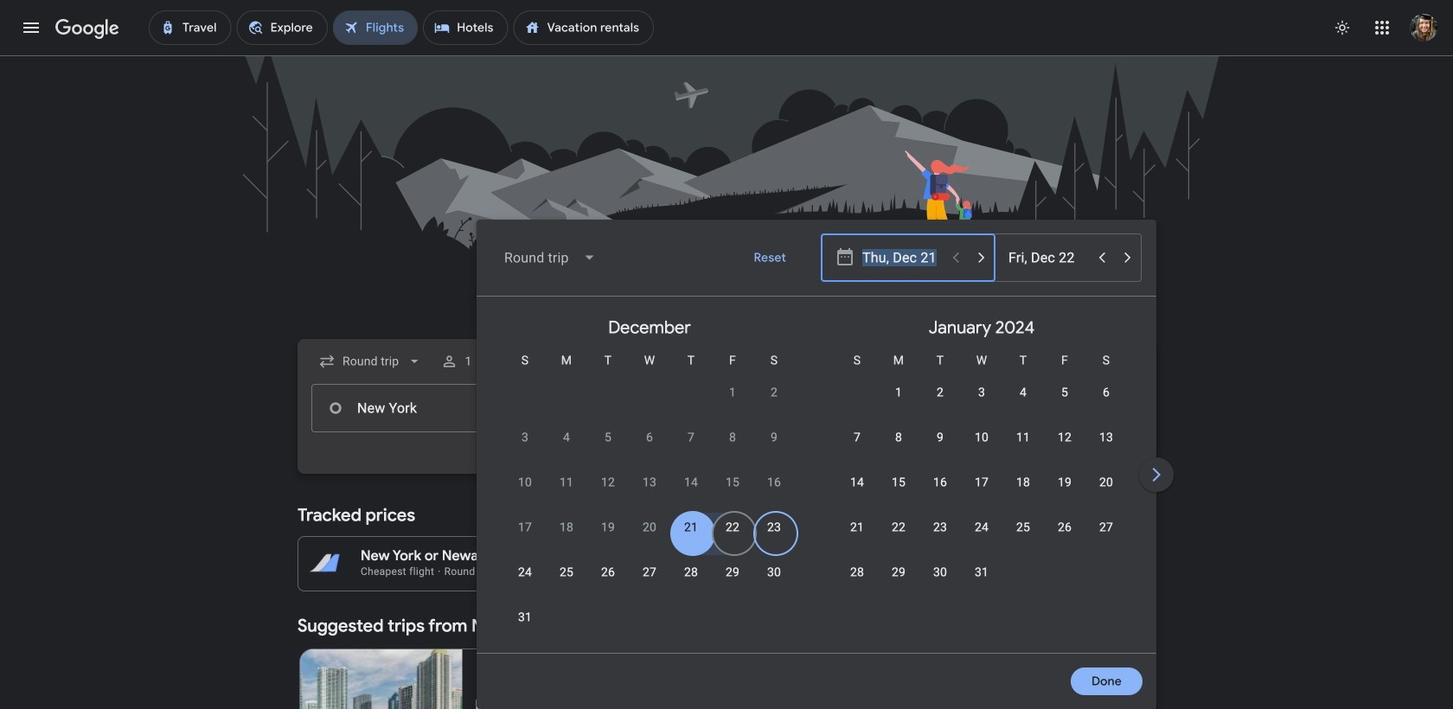 Task type: locate. For each thing, give the bounding box(es) containing it.
fri, dec 1 element
[[729, 384, 736, 401]]

None text field
[[311, 384, 555, 432]]

3 row group from the left
[[1148, 304, 1453, 646]]

row up wed, jan 17 element on the right bottom of page
[[836, 421, 1127, 470]]

row group
[[483, 304, 816, 650], [816, 304, 1148, 646], [1148, 304, 1453, 646]]

sun, dec 31 element
[[518, 609, 532, 626]]

thu, jan 25 element
[[1016, 519, 1030, 536]]

sun, jan 28 element
[[850, 564, 864, 581]]

fri, dec 15 element
[[726, 474, 740, 491]]

thu, dec 21, departure date. element
[[684, 519, 698, 536]]

Return text field
[[1008, 234, 1088, 281], [1008, 385, 1087, 432]]

Departure text field
[[862, 234, 942, 281], [861, 385, 941, 432]]

none text field inside flight search box
[[311, 384, 555, 432]]

tue, dec 19 element
[[601, 519, 615, 536]]

thu, jan 4 element
[[1020, 384, 1027, 401]]

wed, jan 31 element
[[975, 564, 989, 581]]

grid
[[483, 304, 1453, 663]]

sat, jan 6 element
[[1103, 384, 1110, 401]]

tue, jan 30 element
[[933, 564, 947, 581]]

tue, jan 16 element
[[933, 474, 947, 491]]

wed, jan 24 element
[[975, 519, 989, 536]]

tracked prices region
[[298, 495, 1155, 592]]

thu, dec 7 element
[[688, 429, 695, 446]]

None field
[[490, 237, 610, 278], [311, 346, 430, 377], [490, 237, 610, 278], [311, 346, 430, 377]]

tue, jan 2 element
[[937, 384, 944, 401]]

mon, jan 8 element
[[895, 429, 902, 446]]

row up fri, dec 8 element
[[712, 369, 795, 426]]

mon, jan 29 element
[[892, 564, 906, 581]]

wed, jan 3 element
[[978, 384, 985, 401]]

mon, jan 15 element
[[892, 474, 906, 491]]

fri, jan 12 element
[[1058, 429, 1072, 446]]

0 vertical spatial return text field
[[1008, 234, 1088, 281]]

row down the 'wed, dec 20' element
[[504, 556, 795, 605]]

sat, dec 30 element
[[767, 564, 781, 581]]

next image
[[1136, 454, 1177, 496]]

fri, jan 19 element
[[1058, 474, 1072, 491]]

mon, dec 25 element
[[560, 564, 573, 581]]

tue, jan 9 element
[[937, 429, 944, 446]]

fri, dec 22, return date. element
[[726, 519, 740, 536]]

sat, dec 9 element
[[771, 429, 778, 446]]

sun, jan 7 element
[[854, 429, 861, 446]]

grid inside flight search box
[[483, 304, 1453, 663]]

thu, dec 14 element
[[684, 474, 698, 491]]

wed, jan 10 element
[[975, 429, 989, 446]]

row up wed, jan 24 element
[[836, 466, 1127, 515]]

row
[[712, 369, 795, 426], [878, 369, 1127, 426], [504, 421, 795, 470], [836, 421, 1127, 470], [504, 466, 795, 515], [836, 466, 1127, 515], [504, 511, 795, 560], [836, 511, 1127, 560], [504, 556, 795, 605], [836, 556, 1002, 605]]

mon, dec 11 element
[[560, 474, 573, 491]]



Task type: describe. For each thing, give the bounding box(es) containing it.
88 US dollars text field
[[685, 547, 708, 565]]

sat, jan 20 element
[[1099, 474, 1113, 491]]

sun, jan 14 element
[[850, 474, 864, 491]]

sun, dec 10 element
[[518, 474, 532, 491]]

sun, dec 17 element
[[518, 519, 532, 536]]

row up wed, dec 27 element
[[504, 511, 795, 560]]

row up wed, dec 13 element
[[504, 421, 795, 470]]

sat, jan 27 element
[[1099, 519, 1113, 536]]

1 vertical spatial departure text field
[[861, 385, 941, 432]]

0 vertical spatial departure text field
[[862, 234, 942, 281]]

row down tue, jan 23 element
[[836, 556, 1002, 605]]

mon, dec 4 element
[[563, 429, 570, 446]]

fri, jan 5 element
[[1061, 384, 1068, 401]]

wed, dec 20 element
[[643, 519, 657, 536]]

change appearance image
[[1322, 7, 1363, 48]]

fri, jan 26 element
[[1058, 519, 1072, 536]]

1 row group from the left
[[483, 304, 816, 650]]

row up the 'wed, dec 20' element
[[504, 466, 795, 515]]

tue, dec 12 element
[[601, 474, 615, 491]]

fri, dec 8 element
[[729, 429, 736, 446]]

mon, jan 22 element
[[892, 519, 906, 536]]

sat, jan 13 element
[[1099, 429, 1113, 446]]

thu, jan 11 element
[[1016, 429, 1030, 446]]

wed, dec 27 element
[[643, 564, 657, 581]]

suggested trips from new york region
[[298, 605, 1155, 709]]

tue, dec 5 element
[[605, 429, 611, 446]]

row up wed, jan 10 element
[[878, 369, 1127, 426]]

tue, jan 23 element
[[933, 519, 947, 536]]

sat, dec 16 element
[[767, 474, 781, 491]]

2 row group from the left
[[816, 304, 1148, 646]]

mon, jan 1 element
[[895, 384, 902, 401]]

frontier image
[[476, 700, 490, 709]]

thu, jan 18 element
[[1016, 474, 1030, 491]]

mon, dec 18 element
[[560, 519, 573, 536]]

1 vertical spatial return text field
[[1008, 385, 1087, 432]]

sat, dec 2 element
[[771, 384, 778, 401]]

sun, jan 21 element
[[850, 519, 864, 536]]

row up wed, jan 31 element
[[836, 511, 1127, 560]]

sun, dec 24 element
[[518, 564, 532, 581]]

wed, dec 6 element
[[646, 429, 653, 446]]

fri, dec 29 element
[[726, 564, 740, 581]]

main menu image
[[21, 17, 42, 38]]

wed, jan 17 element
[[975, 474, 989, 491]]

thu, dec 28 element
[[684, 564, 698, 581]]

wed, dec 13 element
[[643, 474, 657, 491]]

sat, dec 23 element
[[767, 519, 781, 536]]

tue, dec 26 element
[[601, 564, 615, 581]]

Flight search field
[[284, 220, 1453, 709]]

sun, dec 3 element
[[521, 429, 528, 446]]



Task type: vqa. For each thing, say whether or not it's contained in the screenshot.
Fri, Dec 22, return date. element on the bottom of page
yes



